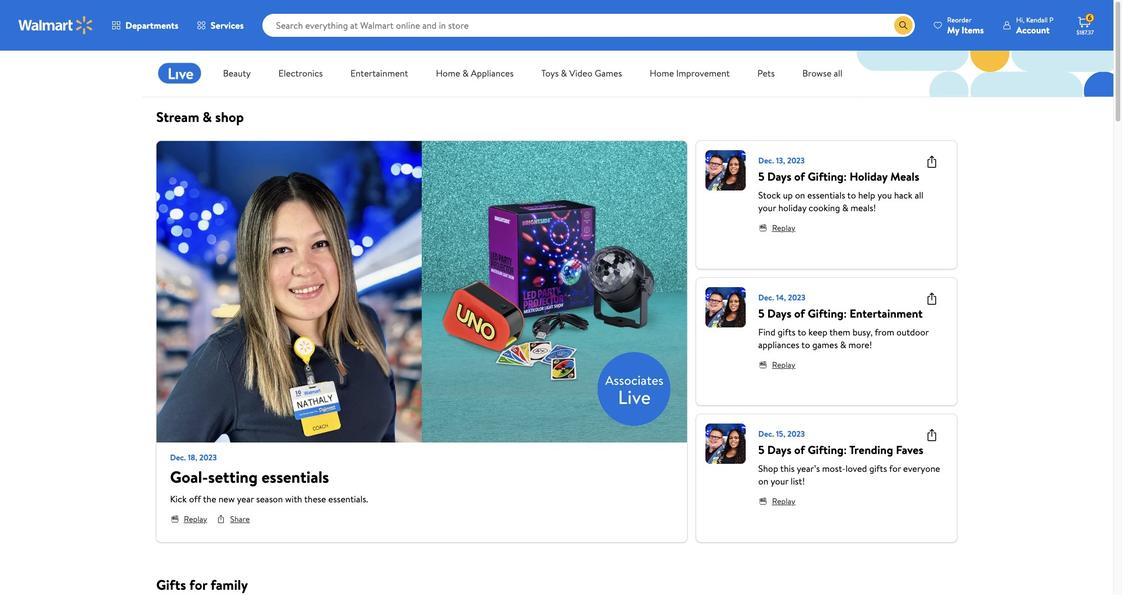 Task type: vqa. For each thing, say whether or not it's contained in the screenshot.
IMPORTANT:
no



Task type: describe. For each thing, give the bounding box(es) containing it.
more!
[[849, 338, 873, 351]]

all inside 5 days of gifting: holiday meals stock up on essentials to help you hack all your holiday cooking & meals!
[[915, 189, 924, 202]]

new
[[219, 493, 235, 506]]

days for 5 days of gifting: holiday meals
[[768, 169, 792, 184]]

family
[[211, 575, 248, 595]]

from
[[875, 326, 895, 338]]

keep
[[809, 326, 828, 338]]

share button
[[207, 510, 259, 529]]

15,
[[777, 429, 786, 440]]

replay for 5 days of gifting: trending faves
[[773, 496, 796, 508]]

browse all
[[803, 67, 843, 79]]

browse
[[803, 67, 832, 79]]

for inside 5 days of gifting: trending faves shop this year's most-loved gifts for everyone on your list!
[[890, 463, 902, 475]]

movie icon image down "kick"
[[170, 515, 179, 524]]

account
[[1017, 23, 1051, 36]]

my
[[948, 23, 960, 36]]

appliances
[[759, 338, 800, 351]]

5 for 5 days of gifting: entertainment
[[759, 306, 765, 321]]

dec. for 5 days of gifting: trending faves
[[759, 429, 775, 440]]

toys
[[542, 67, 559, 79]]

share actions image
[[926, 155, 940, 169]]

pets
[[758, 67, 775, 79]]

share actions image for 5 days of gifting: entertainment
[[926, 292, 940, 306]]

movie icon image for 5 days of gifting: trending faves
[[759, 497, 768, 506]]

games
[[813, 338, 839, 351]]

walmart image for 5 days of gifting: holiday meals
[[706, 150, 746, 191]]

essentials inside the dec. 18, 2023 goal-setting essentials kick off the new year season with these essentials.
[[262, 466, 329, 488]]

loved
[[846, 463, 868, 475]]

5 days of gifting: entertainment find gifts to keep them busy, from outdoor appliances to games & more!
[[759, 306, 930, 351]]

holiday
[[850, 169, 888, 184]]

meals
[[891, 169, 920, 184]]

to left the keep
[[798, 326, 807, 338]]

movie icon image for 5 days of gifting: entertainment
[[759, 360, 768, 370]]

stream
[[156, 107, 199, 127]]

home for home improvement
[[650, 67, 675, 79]]

electronics
[[279, 67, 323, 79]]

toys & video games link
[[528, 67, 636, 79]]

walmart image for goal-setting essentials
[[156, 141, 688, 443]]

essentials inside 5 days of gifting: holiday meals stock up on essentials to help you hack all your holiday cooking & meals!
[[808, 189, 846, 202]]

5 for 5 days of gifting: holiday meals
[[759, 169, 765, 184]]

dec. for 5 days of gifting: holiday meals
[[759, 155, 775, 167]]

appliances
[[471, 67, 514, 79]]

shop
[[215, 107, 244, 127]]

days for 5 days of gifting: entertainment
[[768, 306, 792, 321]]

reorder my items
[[948, 15, 985, 36]]

faves
[[897, 442, 924, 458]]

dec. 13, 2023
[[759, 155, 805, 167]]

14,
[[777, 292, 787, 303]]

stock
[[759, 189, 781, 202]]

& inside '5 days of gifting: entertainment find gifts to keep them busy, from outdoor appliances to games & more!'
[[841, 338, 847, 351]]

0 vertical spatial entertainment
[[351, 67, 409, 79]]

replay link for 5 days of gifting: holiday meals
[[759, 219, 796, 237]]

items
[[962, 23, 985, 36]]

2023 for 5 days of gifting: entertainment
[[789, 292, 806, 303]]

replay link down off at the bottom left
[[170, 510, 207, 529]]

dec. 18, 2023 goal-setting essentials kick off the new year season with these essentials.
[[170, 452, 368, 506]]

toys & video games
[[542, 67, 622, 79]]

pets link
[[744, 67, 789, 79]]

live background image
[[857, 51, 1114, 97]]

dec. inside the dec. 18, 2023 goal-setting essentials kick off the new year season with these essentials.
[[170, 452, 186, 463]]

walmart image for 5 days of gifting: trending faves
[[706, 424, 746, 464]]

hi,
[[1017, 15, 1025, 24]]

stream & shop
[[156, 107, 244, 127]]

replay link for 5 days of gifting: trending faves
[[759, 493, 796, 511]]

year's
[[797, 463, 821, 475]]

help
[[859, 189, 876, 202]]

& for stream
[[203, 107, 212, 127]]

gifts for family
[[156, 575, 248, 595]]

gifting: for trending
[[808, 442, 848, 458]]

holiday
[[779, 202, 807, 214]]

0 horizontal spatial for
[[190, 575, 207, 595]]

$187.37
[[1077, 28, 1095, 36]]

electronics link
[[265, 67, 337, 79]]

13,
[[777, 155, 786, 167]]

2023 for 5 days of gifting: trending faves
[[788, 429, 806, 440]]

home improvement
[[650, 67, 730, 79]]

these
[[304, 493, 326, 506]]

0 vertical spatial all
[[834, 67, 843, 79]]

everyone
[[904, 463, 941, 475]]

2023 inside the dec. 18, 2023 goal-setting essentials kick off the new year season with these essentials.
[[199, 452, 217, 463]]

replay for 5 days of gifting: holiday meals
[[773, 222, 796, 234]]

shop
[[759, 463, 779, 475]]

replay down off at the bottom left
[[184, 514, 207, 525]]

hack
[[895, 189, 913, 202]]

setting
[[208, 466, 258, 488]]

them
[[830, 326, 851, 338]]

5 days of gifting: trending faves shop this year's most-loved gifts for everyone on your list!
[[759, 442, 941, 488]]

movie icon image for 5 days of gifting: holiday meals
[[759, 224, 768, 233]]

most-
[[823, 463, 846, 475]]

season
[[256, 493, 283, 506]]

of for 5 days of gifting: entertainment
[[795, 306, 806, 321]]

improvement
[[677, 67, 730, 79]]

share
[[230, 514, 250, 525]]

p
[[1050, 15, 1054, 24]]

walmart image for 5 days of gifting: entertainment
[[706, 287, 746, 328]]



Task type: locate. For each thing, give the bounding box(es) containing it.
of inside 5 days of gifting: holiday meals stock up on essentials to help you hack all your holiday cooking & meals!
[[795, 169, 806, 184]]

1 gifting: from the top
[[808, 169, 848, 184]]

gifting: inside 5 days of gifting: holiday meals stock up on essentials to help you hack all your holiday cooking & meals!
[[808, 169, 848, 184]]

3 5 from the top
[[759, 442, 765, 458]]

essentials.
[[329, 493, 368, 506]]

1 vertical spatial share actions image
[[926, 429, 940, 442]]

beauty
[[223, 67, 251, 79]]

essentials up with
[[262, 466, 329, 488]]

departments button
[[103, 12, 188, 39]]

entertainment inside '5 days of gifting: entertainment find gifts to keep them busy, from outdoor appliances to games & more!'
[[850, 306, 924, 321]]

list!
[[791, 475, 806, 488]]

of for 5 days of gifting: holiday meals
[[795, 169, 806, 184]]

2 vertical spatial days
[[768, 442, 792, 458]]

home improvement link
[[636, 67, 744, 79]]

1 share actions image from the top
[[926, 292, 940, 306]]

meals!
[[851, 202, 877, 214]]

5
[[759, 169, 765, 184], [759, 306, 765, 321], [759, 442, 765, 458]]

gifting: up the keep
[[808, 306, 848, 321]]

5 up find
[[759, 306, 765, 321]]

0 vertical spatial gifting:
[[808, 169, 848, 184]]

0 horizontal spatial entertainment
[[351, 67, 409, 79]]

1 of from the top
[[795, 169, 806, 184]]

0 horizontal spatial all
[[834, 67, 843, 79]]

replay down list!
[[773, 496, 796, 508]]

dec. 14, 2023
[[759, 292, 806, 303]]

for
[[890, 463, 902, 475], [190, 575, 207, 595]]

3 days from the top
[[768, 442, 792, 458]]

up
[[784, 189, 793, 202]]

gifting: up "most-"
[[808, 442, 848, 458]]

& left more!
[[841, 338, 847, 351]]

days down 13,
[[768, 169, 792, 184]]

1 vertical spatial all
[[915, 189, 924, 202]]

essentials right holiday
[[808, 189, 846, 202]]

replay link down holiday
[[759, 219, 796, 237]]

departments
[[126, 19, 179, 32]]

home
[[436, 67, 461, 79], [650, 67, 675, 79]]

3 gifting: from the top
[[808, 442, 848, 458]]

of up year's
[[795, 442, 806, 458]]

1 vertical spatial essentials
[[262, 466, 329, 488]]

days
[[768, 169, 792, 184], [768, 306, 792, 321], [768, 442, 792, 458]]

reorder
[[948, 15, 972, 24]]

you
[[878, 189, 893, 202]]

walmart image
[[18, 16, 93, 35], [156, 141, 688, 443], [706, 150, 746, 191], [706, 287, 746, 328], [706, 424, 746, 464]]

1 horizontal spatial gifts
[[870, 463, 888, 475]]

movie icon image down stock
[[759, 224, 768, 233]]

outdoor
[[897, 326, 930, 338]]

your
[[759, 202, 777, 214], [771, 475, 789, 488]]

trending
[[850, 442, 894, 458]]

movie icon image
[[759, 224, 768, 233], [759, 360, 768, 370], [759, 497, 768, 506], [170, 515, 179, 524]]

this
[[781, 463, 795, 475]]

&
[[463, 67, 469, 79], [561, 67, 567, 79], [203, 107, 212, 127], [843, 202, 849, 214], [841, 338, 847, 351]]

0 horizontal spatial on
[[759, 475, 769, 488]]

replay link down list!
[[759, 493, 796, 511]]

to
[[848, 189, 857, 202], [798, 326, 807, 338], [802, 338, 811, 351]]

2 vertical spatial 5
[[759, 442, 765, 458]]

gifts right find
[[778, 326, 796, 338]]

1 vertical spatial days
[[768, 306, 792, 321]]

days inside 5 days of gifting: trending faves shop this year's most-loved gifts for everyone on your list!
[[768, 442, 792, 458]]

& left appliances
[[463, 67, 469, 79]]

games
[[595, 67, 622, 79]]

2023 right 18,
[[199, 452, 217, 463]]

0 horizontal spatial gifts
[[778, 326, 796, 338]]

5 days of gifting: holiday meals stock up on essentials to help you hack all your holiday cooking & meals!
[[759, 169, 924, 214]]

2 days from the top
[[768, 306, 792, 321]]

share actions image right faves
[[926, 429, 940, 442]]

dec. left 14,
[[759, 292, 775, 303]]

1 vertical spatial entertainment
[[850, 306, 924, 321]]

2023 right 14,
[[789, 292, 806, 303]]

1 days from the top
[[768, 169, 792, 184]]

0 vertical spatial on
[[796, 189, 806, 202]]

year
[[237, 493, 254, 506]]

gifting: up cooking
[[808, 169, 848, 184]]

2 of from the top
[[795, 306, 806, 321]]

1 vertical spatial on
[[759, 475, 769, 488]]

your inside 5 days of gifting: trending faves shop this year's most-loved gifts for everyone on your list!
[[771, 475, 789, 488]]

& for home
[[463, 67, 469, 79]]

movie icon image down shop
[[759, 497, 768, 506]]

home for home & appliances
[[436, 67, 461, 79]]

your for 5 days of gifting: holiday meals
[[759, 202, 777, 214]]

find
[[759, 326, 776, 338]]

home left appliances
[[436, 67, 461, 79]]

days inside 5 days of gifting: holiday meals stock up on essentials to help you hack all your holiday cooking & meals!
[[768, 169, 792, 184]]

1 home from the left
[[436, 67, 461, 79]]

gifts inside '5 days of gifting: entertainment find gifts to keep them busy, from outdoor appliances to games & more!'
[[778, 326, 796, 338]]

5 up shop
[[759, 442, 765, 458]]

& left meals!
[[843, 202, 849, 214]]

5 inside '5 days of gifting: entertainment find gifts to keep them busy, from outdoor appliances to games & more!'
[[759, 306, 765, 321]]

on right up
[[796, 189, 806, 202]]

dec. 15, 2023
[[759, 429, 806, 440]]

5 inside 5 days of gifting: holiday meals stock up on essentials to help you hack all your holiday cooking & meals!
[[759, 169, 765, 184]]

services
[[211, 19, 244, 32]]

2 vertical spatial of
[[795, 442, 806, 458]]

days down 14,
[[768, 306, 792, 321]]

days down 15,
[[768, 442, 792, 458]]

on inside 5 days of gifting: holiday meals stock up on essentials to help you hack all your holiday cooking & meals!
[[796, 189, 806, 202]]

search icon image
[[900, 21, 909, 30]]

entertainment
[[351, 67, 409, 79], [850, 306, 924, 321]]

gifting: inside '5 days of gifting: entertainment find gifts to keep them busy, from outdoor appliances to games & more!'
[[808, 306, 848, 321]]

2 5 from the top
[[759, 306, 765, 321]]

5 for 5 days of gifting: trending faves
[[759, 442, 765, 458]]

Walmart Site-Wide search field
[[262, 14, 916, 37]]

replay for 5 days of gifting: entertainment
[[773, 359, 796, 371]]

2023 for 5 days of gifting: holiday meals
[[788, 155, 805, 167]]

to left help
[[848, 189, 857, 202]]

1 vertical spatial for
[[190, 575, 207, 595]]

of inside '5 days of gifting: entertainment find gifts to keep them busy, from outdoor appliances to games & more!'
[[795, 306, 806, 321]]

on
[[796, 189, 806, 202], [759, 475, 769, 488]]

busy,
[[853, 326, 873, 338]]

dec. left 15,
[[759, 429, 775, 440]]

0 horizontal spatial essentials
[[262, 466, 329, 488]]

& left the 'shop'
[[203, 107, 212, 127]]

0 vertical spatial essentials
[[808, 189, 846, 202]]

0 vertical spatial your
[[759, 202, 777, 214]]

& for toys
[[561, 67, 567, 79]]

of down dec. 13, 2023
[[795, 169, 806, 184]]

gifts
[[156, 575, 186, 595]]

gifts
[[778, 326, 796, 338], [870, 463, 888, 475]]

gifts down trending on the right of the page
[[870, 463, 888, 475]]

1 vertical spatial gifts
[[870, 463, 888, 475]]

1 vertical spatial of
[[795, 306, 806, 321]]

1 horizontal spatial entertainment
[[850, 306, 924, 321]]

hi, kendall p account
[[1017, 15, 1054, 36]]

gifting: for entertainment
[[808, 306, 848, 321]]

browse all link
[[789, 67, 857, 79]]

off
[[189, 493, 201, 506]]

0 vertical spatial of
[[795, 169, 806, 184]]

share actions image for 5 days of gifting: trending faves
[[926, 429, 940, 442]]

for right gifts
[[190, 575, 207, 595]]

of for 5 days of gifting: trending faves
[[795, 442, 806, 458]]

goal-
[[170, 466, 208, 488]]

your for 5 days of gifting: trending faves
[[771, 475, 789, 488]]

replay link down appliances
[[759, 356, 796, 374]]

of down dec. 14, 2023
[[795, 306, 806, 321]]

0 vertical spatial for
[[890, 463, 902, 475]]

& inside 5 days of gifting: holiday meals stock up on essentials to help you hack all your holiday cooking & meals!
[[843, 202, 849, 214]]

0 horizontal spatial home
[[436, 67, 461, 79]]

1 horizontal spatial for
[[890, 463, 902, 475]]

essentials
[[808, 189, 846, 202], [262, 466, 329, 488]]

gifting:
[[808, 169, 848, 184], [808, 306, 848, 321], [808, 442, 848, 458]]

with
[[285, 493, 302, 506]]

movie icon image down appliances
[[759, 360, 768, 370]]

2 share actions image from the top
[[926, 429, 940, 442]]

0 vertical spatial share actions image
[[926, 292, 940, 306]]

replay down holiday
[[773, 222, 796, 234]]

home left improvement
[[650, 67, 675, 79]]

entertainment link
[[337, 67, 422, 79]]

18,
[[188, 452, 198, 463]]

6 $187.37
[[1077, 13, 1095, 36]]

home & appliances link
[[422, 67, 528, 79]]

on inside 5 days of gifting: trending faves shop this year's most-loved gifts for everyone on your list!
[[759, 475, 769, 488]]

gifting: for holiday
[[808, 169, 848, 184]]

2 home from the left
[[650, 67, 675, 79]]

dec. for 5 days of gifting: entertainment
[[759, 292, 775, 303]]

for down faves
[[890, 463, 902, 475]]

1 5 from the top
[[759, 169, 765, 184]]

all right browse
[[834, 67, 843, 79]]

your inside 5 days of gifting: holiday meals stock up on essentials to help you hack all your holiday cooking & meals!
[[759, 202, 777, 214]]

your left up
[[759, 202, 777, 214]]

the
[[203, 493, 216, 506]]

to inside 5 days of gifting: holiday meals stock up on essentials to help you hack all your holiday cooking & meals!
[[848, 189, 857, 202]]

all right hack
[[915, 189, 924, 202]]

gifting: inside 5 days of gifting: trending faves shop this year's most-loved gifts for everyone on your list!
[[808, 442, 848, 458]]

days inside '5 days of gifting: entertainment find gifts to keep them busy, from outdoor appliances to games & more!'
[[768, 306, 792, 321]]

5 inside 5 days of gifting: trending faves shop this year's most-loved gifts for everyone on your list!
[[759, 442, 765, 458]]

2023 right 15,
[[788, 429, 806, 440]]

to left games
[[802, 338, 811, 351]]

dec. left 18,
[[170, 452, 186, 463]]

dec. left 13,
[[759, 155, 775, 167]]

0 vertical spatial gifts
[[778, 326, 796, 338]]

0 vertical spatial days
[[768, 169, 792, 184]]

share actions image
[[926, 292, 940, 306], [926, 429, 940, 442]]

0 vertical spatial 5
[[759, 169, 765, 184]]

Search search field
[[262, 14, 916, 37]]

2023 right 13,
[[788, 155, 805, 167]]

1 vertical spatial 5
[[759, 306, 765, 321]]

days for 5 days of gifting: trending faves
[[768, 442, 792, 458]]

5 up stock
[[759, 169, 765, 184]]

beauty link
[[209, 67, 265, 79]]

live image
[[152, 49, 209, 96]]

kick
[[170, 493, 187, 506]]

& right toys
[[561, 67, 567, 79]]

1 vertical spatial gifting:
[[808, 306, 848, 321]]

replay link for 5 days of gifting: entertainment
[[759, 356, 796, 374]]

on left this
[[759, 475, 769, 488]]

of inside 5 days of gifting: trending faves shop this year's most-loved gifts for everyone on your list!
[[795, 442, 806, 458]]

cooking
[[809, 202, 841, 214]]

kendall
[[1027, 15, 1049, 24]]

home & appliances
[[436, 67, 514, 79]]

3 of from the top
[[795, 442, 806, 458]]

replay down appliances
[[773, 359, 796, 371]]

1 vertical spatial your
[[771, 475, 789, 488]]

1 horizontal spatial on
[[796, 189, 806, 202]]

gifts inside 5 days of gifting: trending faves shop this year's most-loved gifts for everyone on your list!
[[870, 463, 888, 475]]

share actions image up outdoor
[[926, 292, 940, 306]]

1 horizontal spatial home
[[650, 67, 675, 79]]

1 horizontal spatial all
[[915, 189, 924, 202]]

of
[[795, 169, 806, 184], [795, 306, 806, 321], [795, 442, 806, 458]]

2 vertical spatial gifting:
[[808, 442, 848, 458]]

all
[[834, 67, 843, 79], [915, 189, 924, 202]]

2 gifting: from the top
[[808, 306, 848, 321]]

6
[[1089, 13, 1093, 23]]

video
[[570, 67, 593, 79]]

your left list!
[[771, 475, 789, 488]]

1 horizontal spatial essentials
[[808, 189, 846, 202]]

services button
[[188, 12, 253, 39]]

dec.
[[759, 155, 775, 167], [759, 292, 775, 303], [759, 429, 775, 440], [170, 452, 186, 463]]



